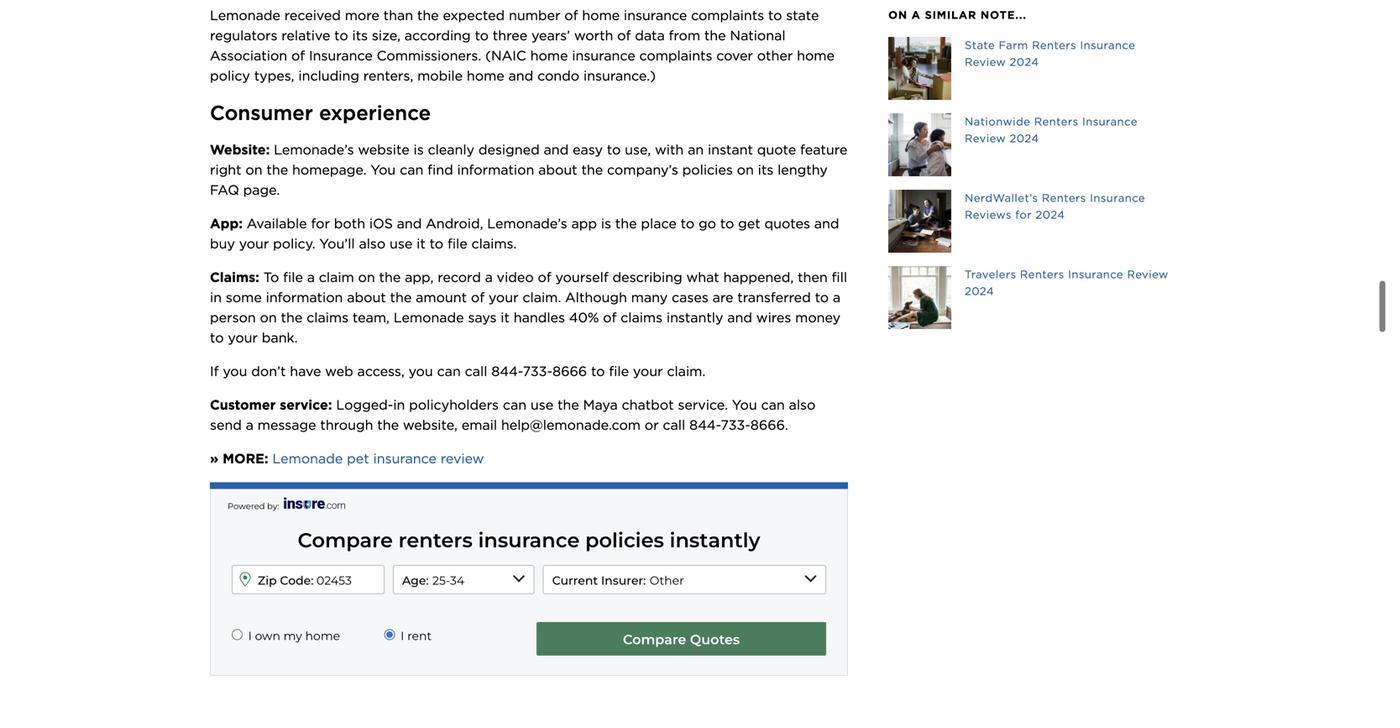 Task type: describe. For each thing, give the bounding box(es) containing it.
commissioners.
[[377, 47, 482, 64]]

information inside to file a claim on the app, record a video of yourself describing what happened, then fill in some information about the amount of your claim. although many cases are transferred to a person on the claims team, lemonade says it handles 40% of claims instantly and wires money to your bank.
[[266, 289, 343, 306]]

lemonade inside to file a claim on the app, record a video of yourself describing what happened, then fill in some information about the amount of your claim. although many cases are transferred to a person on the claims team, lemonade says it handles 40% of claims instantly and wires money to your bank.
[[394, 309, 464, 326]]

relative
[[282, 27, 330, 44]]

and inside lemonade's website is cleanly designed and easy to use, with an instant quote feature right on the homepage. you can find information about the company's policies on its lengthy faq page.
[[544, 141, 569, 158]]

8666
[[553, 363, 587, 380]]

1 claims from the left
[[307, 309, 349, 326]]

review
[[441, 451, 484, 467]]

pet
[[347, 451, 369, 467]]

nerdwallet's renters insurance reviews for 2024 link
[[889, 190, 1178, 253]]

reviews
[[965, 208, 1012, 221]]

can up help@lemonade.com
[[503, 397, 527, 413]]

android,
[[426, 215, 483, 232]]

to right go
[[721, 215, 734, 232]]

consumer
[[210, 101, 313, 125]]

your inside available for both ios and android, lemonade's app is the place to go to get quotes and buy your policy. you'll also use it to file claims.
[[239, 236, 269, 252]]

use,
[[625, 141, 651, 158]]

use inside available for both ios and android, lemonade's app is the place to go to get quotes and buy your policy. you'll also use it to file claims.
[[390, 236, 413, 252]]

40%
[[569, 309, 599, 326]]

on down the instant
[[737, 162, 754, 178]]

0 vertical spatial complaints
[[691, 7, 764, 23]]

regulators
[[210, 27, 278, 44]]

0 horizontal spatial 733-
[[523, 363, 553, 380]]

policy.
[[273, 236, 316, 252]]

quote
[[757, 141, 796, 158]]

if
[[210, 363, 219, 380]]

national
[[730, 27, 786, 44]]

claim. inside to file a claim on the app, record a video of yourself describing what happened, then fill in some information about the amount of your claim. although many cases are transferred to a person on the claims team, lemonade says it handles 40% of claims instantly and wires money to your bank.
[[523, 289, 561, 306]]

on up page.
[[246, 162, 263, 178]]

logged-in policyholders can use the maya chatbot service. you can also send a message through the website, email help@lemonade.com or call 844-733-8666.
[[210, 397, 820, 433]]

travelers renters insurance review 2024
[[965, 268, 1169, 298]]

lemonade for lemonade pet insurance review
[[273, 451, 343, 467]]

your up chatbot
[[633, 363, 663, 380]]

on up bank.
[[260, 309, 277, 326]]

years'
[[532, 27, 570, 44]]

is inside available for both ios and android, lemonade's app is the place to go to get quotes and buy your policy. you'll also use it to file claims.
[[601, 215, 612, 232]]

customer
[[210, 397, 276, 413]]

buy
[[210, 236, 235, 252]]

on right 'claim'
[[358, 269, 375, 285]]

the inside available for both ios and android, lemonade's app is the place to go to get quotes and buy your policy. you'll also use it to file claims.
[[616, 215, 637, 232]]

state
[[786, 7, 819, 23]]

find
[[428, 162, 453, 178]]

nerdwallet's
[[965, 192, 1039, 205]]

to down android,
[[430, 236, 444, 252]]

844- inside 'logged-in policyholders can use the maya chatbot service. you can also send a message through the website, email help@lemonade.com or call 844-733-8666.'
[[690, 417, 721, 433]]

data
[[635, 27, 665, 44]]

expected
[[443, 7, 505, 23]]

state farm renters insurance review 2024
[[965, 39, 1136, 68]]

service.
[[678, 397, 728, 413]]

of down relative
[[291, 47, 305, 64]]

some
[[226, 289, 262, 306]]

your down video
[[489, 289, 519, 306]]

review for travelers renters insurance review 2024
[[1128, 268, 1169, 281]]

homepage.
[[292, 162, 367, 178]]

insurance.)
[[584, 68, 656, 84]]

with
[[655, 141, 684, 158]]

a right on
[[912, 8, 921, 21]]

faq
[[210, 182, 239, 198]]

of down although
[[603, 309, 617, 326]]

the down easy
[[582, 162, 603, 178]]

or
[[645, 417, 659, 433]]

the up help@lemonade.com
[[558, 397, 579, 413]]

cleanly
[[428, 141, 475, 158]]

you inside lemonade's website is cleanly designed and easy to use, with an instant quote feature right on the homepage. you can find information about the company's policies on its lengthy faq page.
[[371, 162, 396, 178]]

of left data
[[618, 27, 631, 44]]

you'll
[[320, 236, 355, 252]]

farm
[[999, 39, 1029, 52]]

lemonade received more than the expected number of home insurance complaints to state regulators relative to its size, according to three years' worth of data from the national association of insurance commissioners. (naic home insurance complaints cover other home policy types, including renters, mobile home and condo insurance.)
[[210, 7, 839, 84]]

website:
[[210, 141, 270, 158]]

1 vertical spatial insurance
[[572, 47, 636, 64]]

insurance for nerdwallet's renters insurance reviews for 2024
[[1090, 192, 1146, 205]]

happened,
[[724, 269, 794, 285]]

to down expected
[[475, 27, 489, 44]]

2024 inside state farm renters insurance review 2024
[[1010, 55, 1040, 68]]

state
[[965, 39, 995, 52]]

2 claims from the left
[[621, 309, 663, 326]]

from
[[669, 27, 701, 44]]

about inside to file a claim on the app, record a video of yourself describing what happened, then fill in some information about the amount of your claim. although many cases are transferred to a person on the claims team, lemonade says it handles 40% of claims instantly and wires money to your bank.
[[347, 289, 386, 306]]

are
[[713, 289, 734, 306]]

also inside available for both ios and android, lemonade's app is the place to go to get quotes and buy your policy. you'll also use it to file claims.
[[359, 236, 386, 252]]

team,
[[353, 309, 390, 326]]

amount
[[416, 289, 467, 306]]

travelers renters insurance review 2024 link
[[889, 266, 1178, 329]]

worth
[[574, 27, 614, 44]]

733- inside 'logged-in policyholders can use the maya chatbot service. you can also send a message through the website, email help@lemonade.com or call 844-733-8666.'
[[721, 417, 751, 433]]

on a similar note...
[[889, 8, 1027, 21]]

insurance inside lemonade received more than the expected number of home insurance complaints to state regulators relative to its size, according to three years' worth of data from the national association of insurance commissioners. (naic home insurance complaints cover other home policy types, including renters, mobile home and condo insurance.)
[[309, 47, 373, 64]]

2024 inside travelers renters insurance review 2024
[[965, 285, 995, 298]]

8666.
[[751, 417, 789, 433]]

to left go
[[681, 215, 695, 232]]

to file a claim on the app, record a video of yourself describing what happened, then fill in some information about the amount of your claim. although many cases are transferred to a person on the claims team, lemonade says it handles 40% of claims instantly and wires money to your bank.
[[210, 269, 852, 346]]

received
[[285, 7, 341, 23]]

to right 8666
[[591, 363, 605, 380]]

lemonade's inside lemonade's website is cleanly designed and easy to use, with an instant quote feature right on the homepage. you can find information about the company's policies on its lengthy faq page.
[[274, 141, 354, 158]]

home up worth
[[582, 7, 620, 23]]

to down "more"
[[334, 27, 348, 44]]

note...
[[981, 8, 1027, 21]]

policies
[[683, 162, 733, 178]]

web
[[325, 363, 353, 380]]

home down "years'"
[[531, 47, 568, 64]]

claims:
[[210, 269, 259, 285]]

1 vertical spatial complaints
[[640, 47, 713, 64]]

for inside nerdwallet's renters insurance reviews for 2024
[[1016, 208, 1032, 221]]

nationwide renters insurance review 2024 link
[[889, 113, 1178, 176]]

instantly
[[667, 309, 724, 326]]

go
[[699, 215, 716, 232]]

the left app,
[[379, 269, 401, 285]]

right
[[210, 162, 242, 178]]

call inside 'logged-in policyholders can use the maya chatbot service. you can also send a message through the website, email help@lemonade.com or call 844-733-8666.'
[[663, 417, 686, 433]]

a inside 'logged-in policyholders can use the maya chatbot service. you can also send a message through the website, email help@lemonade.com or call 844-733-8666.'
[[246, 417, 254, 433]]

more
[[345, 7, 380, 23]]

customer service:
[[210, 397, 332, 413]]

video
[[497, 269, 534, 285]]

cases
[[672, 289, 709, 306]]

send
[[210, 417, 242, 433]]

it inside available for both ios and android, lemonade's app is the place to go to get quotes and buy your policy. you'll also use it to file claims.
[[417, 236, 426, 252]]

money
[[796, 309, 841, 326]]

(naic
[[486, 47, 526, 64]]

available for both ios and android, lemonade's app is the place to go to get quotes and buy your policy. you'll also use it to file claims.
[[210, 215, 844, 252]]

easy
[[573, 141, 603, 158]]

home right "other"
[[797, 47, 835, 64]]

get
[[738, 215, 761, 232]]

feature
[[801, 141, 848, 158]]

and inside lemonade received more than the expected number of home insurance complaints to state regulators relative to its size, according to three years' worth of data from the national association of insurance commissioners. (naic home insurance complaints cover other home policy types, including renters, mobile home and condo insurance.)
[[509, 68, 534, 84]]

2024 inside nerdwallet's renters insurance reviews for 2024
[[1036, 208, 1065, 221]]

insurance for nationwide renters insurance review 2024
[[1083, 115, 1138, 128]]

insurance inside state farm renters insurance review 2024
[[1080, 39, 1136, 52]]

renters for nerdwallet's
[[1042, 192, 1087, 205]]

your down person
[[228, 330, 258, 346]]

app,
[[405, 269, 434, 285]]



Task type: vqa. For each thing, say whether or not it's contained in the screenshot.
relative
yes



Task type: locate. For each thing, give the bounding box(es) containing it.
0 vertical spatial file
[[448, 236, 468, 252]]

2024 down travelers
[[965, 285, 995, 298]]

in inside 'logged-in policyholders can use the maya chatbot service. you can also send a message through the website, email help@lemonade.com or call 844-733-8666.'
[[393, 397, 405, 413]]

can left find
[[400, 162, 424, 178]]

about
[[539, 162, 578, 178], [347, 289, 386, 306]]

claims.
[[472, 236, 517, 252]]

about up team,
[[347, 289, 386, 306]]

0 vertical spatial claim.
[[523, 289, 561, 306]]

website
[[358, 141, 410, 158]]

its inside lemonade's website is cleanly designed and easy to use, with an instant quote feature right on the homepage. you can find information about the company's policies on its lengthy faq page.
[[758, 162, 774, 178]]

a left 'claim'
[[307, 269, 315, 285]]

the up cover
[[705, 27, 726, 44]]

1 horizontal spatial call
[[663, 417, 686, 433]]

844- up 'logged-in policyholders can use the maya chatbot service. you can also send a message through the website, email help@lemonade.com or call 844-733-8666.'
[[492, 363, 523, 380]]

2 vertical spatial review
[[1128, 268, 1169, 281]]

lemonade pet insurance review
[[273, 451, 484, 467]]

insurance inside nerdwallet's renters insurance reviews for 2024
[[1090, 192, 1146, 205]]

nationwide renters insurance review 2024
[[965, 115, 1138, 145]]

lemonade pet insurance review link
[[273, 451, 484, 467]]

you up '8666.'
[[732, 397, 757, 413]]

claims down 'claim'
[[307, 309, 349, 326]]

renters right travelers
[[1020, 268, 1065, 281]]

to inside lemonade's website is cleanly designed and easy to use, with an instant quote feature right on the homepage. you can find information about the company's policies on its lengthy faq page.
[[607, 141, 621, 158]]

on
[[246, 162, 263, 178], [737, 162, 754, 178], [358, 269, 375, 285], [260, 309, 277, 326]]

the up page.
[[267, 162, 288, 178]]

review inside state farm renters insurance review 2024
[[965, 55, 1006, 68]]

733- down service.
[[721, 417, 751, 433]]

use
[[390, 236, 413, 252], [531, 397, 554, 413]]

to
[[769, 7, 782, 23], [334, 27, 348, 44], [475, 27, 489, 44], [607, 141, 621, 158], [681, 215, 695, 232], [721, 215, 734, 232], [430, 236, 444, 252], [815, 289, 829, 306], [210, 330, 224, 346], [591, 363, 605, 380]]

its down "more"
[[352, 27, 368, 44]]

a down fill at the top right of the page
[[833, 289, 841, 306]]

about down easy
[[539, 162, 578, 178]]

ios
[[369, 215, 393, 232]]

lemonade down amount at the top left of page
[[394, 309, 464, 326]]

complaints
[[691, 7, 764, 23], [640, 47, 713, 64]]

lemonade's inside available for both ios and android, lemonade's app is the place to go to get quotes and buy your policy. you'll also use it to file claims.
[[487, 215, 568, 232]]

renters
[[1032, 39, 1077, 52], [1035, 115, 1079, 128], [1042, 192, 1087, 205], [1020, 268, 1065, 281]]

0 vertical spatial you
[[371, 162, 396, 178]]

0 horizontal spatial information
[[266, 289, 343, 306]]

0 vertical spatial its
[[352, 27, 368, 44]]

0 vertical spatial call
[[465, 363, 488, 380]]

bank.
[[262, 330, 298, 346]]

2 vertical spatial insurance
[[373, 451, 437, 467]]

for inside available for both ios and android, lemonade's app is the place to go to get quotes and buy your policy. you'll also use it to file claims.
[[311, 215, 330, 232]]

1 vertical spatial call
[[663, 417, 686, 433]]

» more:
[[210, 451, 268, 467]]

you inside 'logged-in policyholders can use the maya chatbot service. you can also send a message through the website, email help@lemonade.com or call 844-733-8666.'
[[732, 397, 757, 413]]

renters down state farm renters insurance review 2024 link
[[1035, 115, 1079, 128]]

message
[[258, 417, 316, 433]]

wires
[[757, 309, 792, 326]]

insurance up data
[[624, 7, 687, 23]]

logged-
[[336, 397, 393, 413]]

condo
[[538, 68, 580, 84]]

1 vertical spatial you
[[732, 397, 757, 413]]

1 horizontal spatial lemonade's
[[487, 215, 568, 232]]

844- down service.
[[690, 417, 721, 433]]

use inside 'logged-in policyholders can use the maya chatbot service. you can also send a message through the website, email help@lemonade.com or call 844-733-8666.'
[[531, 397, 554, 413]]

1 horizontal spatial in
[[393, 397, 405, 413]]

insurance down website,
[[373, 451, 437, 467]]

travelers
[[965, 268, 1017, 281]]

1 vertical spatial in
[[393, 397, 405, 413]]

and down are
[[728, 309, 753, 326]]

to
[[264, 269, 279, 285]]

fill
[[832, 269, 848, 285]]

1 horizontal spatial is
[[601, 215, 612, 232]]

more:
[[223, 451, 268, 467]]

it inside to file a claim on the app, record a video of yourself describing what happened, then fill in some information about the amount of your claim. although many cases are transferred to a person on the claims team, lemonade says it handles 40% of claims instantly and wires money to your bank.
[[501, 309, 510, 326]]

renters right "farm"
[[1032, 39, 1077, 52]]

app
[[572, 215, 597, 232]]

lemonade's up homepage.
[[274, 141, 354, 158]]

1 vertical spatial its
[[758, 162, 774, 178]]

you right "if"
[[223, 363, 247, 380]]

2024 down "farm"
[[1010, 55, 1040, 68]]

have
[[290, 363, 321, 380]]

service:
[[280, 397, 332, 413]]

you right 'access,'
[[409, 363, 433, 380]]

complaints down from
[[640, 47, 713, 64]]

844-
[[492, 363, 523, 380], [690, 417, 721, 433]]

and right ios
[[397, 215, 422, 232]]

page.
[[243, 182, 280, 198]]

file up maya on the left of page
[[609, 363, 629, 380]]

733-
[[523, 363, 553, 380], [721, 417, 751, 433]]

in
[[210, 289, 222, 306], [393, 397, 405, 413]]

0 horizontal spatial use
[[390, 236, 413, 252]]

lengthy
[[778, 162, 828, 178]]

0 horizontal spatial for
[[311, 215, 330, 232]]

lemonade for lemonade received more than the expected number of home insurance complaints to state regulators relative to its size, according to three years' worth of data from the national association of insurance commissioners. (naic home insurance complaints cover other home policy types, including renters, mobile home and condo insurance.)
[[210, 7, 280, 23]]

0 horizontal spatial claims
[[307, 309, 349, 326]]

claims down many
[[621, 309, 663, 326]]

don't
[[251, 363, 286, 380]]

2 horizontal spatial file
[[609, 363, 629, 380]]

complaints up national
[[691, 7, 764, 23]]

you down website at the left of the page
[[371, 162, 396, 178]]

consumer experience
[[210, 101, 431, 125]]

1 vertical spatial file
[[283, 269, 303, 285]]

0 vertical spatial 844-
[[492, 363, 523, 380]]

the up bank.
[[281, 309, 303, 326]]

types,
[[254, 68, 294, 84]]

handles
[[514, 309, 565, 326]]

for
[[1016, 208, 1032, 221], [311, 215, 330, 232]]

the down app,
[[390, 289, 412, 306]]

in inside to file a claim on the app, record a video of yourself describing what happened, then fill in some information about the amount of your claim. although many cases are transferred to a person on the claims team, lemonade says it handles 40% of claims instantly and wires money to your bank.
[[210, 289, 222, 306]]

according
[[405, 27, 471, 44]]

0 vertical spatial insurance
[[624, 7, 687, 23]]

person
[[210, 309, 256, 326]]

information inside lemonade's website is cleanly designed and easy to use, with an instant quote feature right on the homepage. you can find information about the company's policies on its lengthy faq page.
[[457, 162, 534, 178]]

a left video
[[485, 269, 493, 285]]

home down (naic
[[467, 68, 505, 84]]

file inside to file a claim on the app, record a video of yourself describing what happened, then fill in some information about the amount of your claim. although many cases are transferred to a person on the claims team, lemonade says it handles 40% of claims instantly and wires money to your bank.
[[283, 269, 303, 285]]

you
[[371, 162, 396, 178], [732, 397, 757, 413]]

yourself
[[556, 269, 609, 285]]

record
[[438, 269, 481, 285]]

claim. up service.
[[667, 363, 706, 380]]

renters inside nationwide renters insurance review 2024
[[1035, 115, 1079, 128]]

for down nerdwallet's
[[1016, 208, 1032, 221]]

review for nationwide renters insurance review 2024
[[965, 132, 1006, 145]]

1 horizontal spatial for
[[1016, 208, 1032, 221]]

1 vertical spatial claim.
[[667, 363, 706, 380]]

email
[[462, 417, 497, 433]]

and inside to file a claim on the app, record a video of yourself describing what happened, then fill in some information about the amount of your claim. although many cases are transferred to a person on the claims team, lemonade says it handles 40% of claims instantly and wires money to your bank.
[[728, 309, 753, 326]]

the up the 'according'
[[417, 7, 439, 23]]

other
[[757, 47, 793, 64]]

2024 down nationwide
[[1010, 132, 1040, 145]]

place
[[641, 215, 677, 232]]

renters for nationwide
[[1035, 115, 1079, 128]]

transferred
[[738, 289, 811, 306]]

the left place
[[616, 215, 637, 232]]

2024 down nerdwallet's
[[1036, 208, 1065, 221]]

1 horizontal spatial 844-
[[690, 417, 721, 433]]

what
[[687, 269, 720, 285]]

733- up 'logged-in policyholders can use the maya chatbot service. you can also send a message through the website, email help@lemonade.com or call 844-733-8666.'
[[523, 363, 553, 380]]

to up the money
[[815, 289, 829, 306]]

1 horizontal spatial you
[[732, 397, 757, 413]]

0 horizontal spatial lemonade's
[[274, 141, 354, 158]]

it right the says at the top of the page
[[501, 309, 510, 326]]

of up the says at the top of the page
[[471, 289, 485, 306]]

call right or
[[663, 417, 686, 433]]

many
[[631, 289, 668, 306]]

nationwide
[[965, 115, 1031, 128]]

designed
[[479, 141, 540, 158]]

1 horizontal spatial also
[[789, 397, 816, 413]]

its down quote
[[758, 162, 774, 178]]

1 horizontal spatial its
[[758, 162, 774, 178]]

0 vertical spatial it
[[417, 236, 426, 252]]

also inside 'logged-in policyholders can use the maya chatbot service. you can also send a message through the website, email help@lemonade.com or call 844-733-8666.'
[[789, 397, 816, 413]]

1 horizontal spatial about
[[539, 162, 578, 178]]

1 horizontal spatial claim.
[[667, 363, 706, 380]]

review inside travelers renters insurance review 2024
[[1128, 268, 1169, 281]]

file inside available for both ios and android, lemonade's app is the place to go to get quotes and buy your policy. you'll also use it to file claims.
[[448, 236, 468, 252]]

lemonade down message
[[273, 451, 343, 467]]

is right app
[[601, 215, 612, 232]]

insurance down worth
[[572, 47, 636, 64]]

the down the logged- at left
[[377, 417, 399, 433]]

home
[[582, 7, 620, 23], [531, 47, 568, 64], [797, 47, 835, 64], [467, 68, 505, 84]]

lemonade's up claims.
[[487, 215, 568, 232]]

it up app,
[[417, 236, 426, 252]]

information down designed
[[457, 162, 534, 178]]

1 horizontal spatial 733-
[[721, 417, 751, 433]]

lemonade inside lemonade received more than the expected number of home insurance complaints to state regulators relative to its size, according to three years' worth of data from the national association of insurance commissioners. (naic home insurance complaints cover other home policy types, including renters, mobile home and condo insurance.)
[[210, 7, 280, 23]]

0 vertical spatial information
[[457, 162, 534, 178]]

1 vertical spatial information
[[266, 289, 343, 306]]

although
[[565, 289, 627, 306]]

insurance inside travelers renters insurance review 2024
[[1069, 268, 1124, 281]]

renters down nationwide renters insurance review 2024 link
[[1042, 192, 1087, 205]]

your down available
[[239, 236, 269, 252]]

»
[[210, 451, 219, 467]]

can inside lemonade's website is cleanly designed and easy to use, with an instant quote feature right on the homepage. you can find information about the company's policies on its lengthy faq page.
[[400, 162, 424, 178]]

information down 'claim'
[[266, 289, 343, 306]]

1 horizontal spatial you
[[409, 363, 433, 380]]

lemonade's website is cleanly designed and easy to use, with an instant quote feature right on the homepage. you can find information about the company's policies on its lengthy faq page.
[[210, 141, 852, 198]]

1 vertical spatial about
[[347, 289, 386, 306]]

through
[[320, 417, 373, 433]]

0 horizontal spatial its
[[352, 27, 368, 44]]

and right quotes on the right top of page
[[815, 215, 840, 232]]

1 vertical spatial is
[[601, 215, 612, 232]]

the
[[417, 7, 439, 23], [705, 27, 726, 44], [267, 162, 288, 178], [582, 162, 603, 178], [616, 215, 637, 232], [379, 269, 401, 285], [390, 289, 412, 306], [281, 309, 303, 326], [558, 397, 579, 413], [377, 417, 399, 433]]

claim. up handles on the left top of the page
[[523, 289, 561, 306]]

and left easy
[[544, 141, 569, 158]]

website,
[[403, 417, 458, 433]]

1 vertical spatial lemonade
[[394, 309, 464, 326]]

can up '8666.'
[[761, 397, 785, 413]]

then
[[798, 269, 828, 285]]

renters inside travelers renters insurance review 2024
[[1020, 268, 1065, 281]]

0 vertical spatial also
[[359, 236, 386, 252]]

quotes
[[765, 215, 811, 232]]

0 horizontal spatial you
[[223, 363, 247, 380]]

review inside nationwide renters insurance review 2024
[[965, 132, 1006, 145]]

1 vertical spatial use
[[531, 397, 554, 413]]

call up the policyholders at the left bottom of page
[[465, 363, 488, 380]]

1 vertical spatial it
[[501, 309, 510, 326]]

use up help@lemonade.com
[[531, 397, 554, 413]]

0 vertical spatial in
[[210, 289, 222, 306]]

and down (naic
[[509, 68, 534, 84]]

is left the cleanly
[[414, 141, 424, 158]]

2 vertical spatial lemonade
[[273, 451, 343, 467]]

0 horizontal spatial call
[[465, 363, 488, 380]]

a down customer
[[246, 417, 254, 433]]

1 horizontal spatial it
[[501, 309, 510, 326]]

0 vertical spatial lemonade
[[210, 7, 280, 23]]

0 vertical spatial lemonade's
[[274, 141, 354, 158]]

0 vertical spatial review
[[965, 55, 1006, 68]]

insurance for travelers renters insurance review 2024
[[1069, 268, 1124, 281]]

use down ios
[[390, 236, 413, 252]]

0 horizontal spatial in
[[210, 289, 222, 306]]

available
[[247, 215, 307, 232]]

for up the you'll
[[311, 215, 330, 232]]

0 horizontal spatial you
[[371, 162, 396, 178]]

1 vertical spatial lemonade's
[[487, 215, 568, 232]]

1 vertical spatial review
[[965, 132, 1006, 145]]

to down person
[[210, 330, 224, 346]]

2 you from the left
[[409, 363, 433, 380]]

0 vertical spatial 733-
[[523, 363, 553, 380]]

insurance
[[624, 7, 687, 23], [572, 47, 636, 64], [373, 451, 437, 467]]

1 horizontal spatial use
[[531, 397, 554, 413]]

in up person
[[210, 289, 222, 306]]

0 horizontal spatial 844-
[[492, 363, 523, 380]]

in up website,
[[393, 397, 405, 413]]

state farm renters insurance review 2024 link
[[889, 37, 1178, 100]]

review
[[965, 55, 1006, 68], [965, 132, 1006, 145], [1128, 268, 1169, 281]]

can up the policyholders at the left bottom of page
[[437, 363, 461, 380]]

its
[[352, 27, 368, 44], [758, 162, 774, 178]]

claim
[[319, 269, 354, 285]]

0 horizontal spatial also
[[359, 236, 386, 252]]

0 horizontal spatial is
[[414, 141, 424, 158]]

on
[[889, 8, 908, 21]]

is inside lemonade's website is cleanly designed and easy to use, with an instant quote feature right on the homepage. you can find information about the company's policies on its lengthy faq page.
[[414, 141, 424, 158]]

1 horizontal spatial information
[[457, 162, 534, 178]]

your
[[239, 236, 269, 252], [489, 289, 519, 306], [228, 330, 258, 346], [633, 363, 663, 380]]

its inside lemonade received more than the expected number of home insurance complaints to state regulators relative to its size, according to three years' worth of data from the national association of insurance commissioners. (naic home insurance complaints cover other home policy types, including renters, mobile home and condo insurance.)
[[352, 27, 368, 44]]

1 vertical spatial 844-
[[690, 417, 721, 433]]

renters for travelers
[[1020, 268, 1065, 281]]

of right video
[[538, 269, 552, 285]]

to up national
[[769, 7, 782, 23]]

than
[[384, 7, 413, 23]]

0 horizontal spatial about
[[347, 289, 386, 306]]

call
[[465, 363, 488, 380], [663, 417, 686, 433]]

cover
[[717, 47, 753, 64]]

1 horizontal spatial file
[[448, 236, 468, 252]]

if you don't have web access, you can call 844-733-8666 to file your claim.
[[210, 363, 706, 380]]

0 vertical spatial is
[[414, 141, 424, 158]]

1 you from the left
[[223, 363, 247, 380]]

lemonade up regulators
[[210, 7, 280, 23]]

about inside lemonade's website is cleanly designed and easy to use, with an instant quote feature right on the homepage. you can find information about the company's policies on its lengthy faq page.
[[539, 162, 578, 178]]

insurance inside nationwide renters insurance review 2024
[[1083, 115, 1138, 128]]

to left the use,
[[607, 141, 621, 158]]

renters inside state farm renters insurance review 2024
[[1032, 39, 1077, 52]]

0 vertical spatial about
[[539, 162, 578, 178]]

0 horizontal spatial claim.
[[523, 289, 561, 306]]

1 vertical spatial 733-
[[721, 417, 751, 433]]

1 horizontal spatial claims
[[621, 309, 663, 326]]

2 vertical spatial file
[[609, 363, 629, 380]]

file right to
[[283, 269, 303, 285]]

of up "years'"
[[565, 7, 578, 23]]

0 vertical spatial use
[[390, 236, 413, 252]]

renters inside nerdwallet's renters insurance reviews for 2024
[[1042, 192, 1087, 205]]

0 horizontal spatial file
[[283, 269, 303, 285]]

1 vertical spatial also
[[789, 397, 816, 413]]

0 horizontal spatial it
[[417, 236, 426, 252]]

2024 inside nationwide renters insurance review 2024
[[1010, 132, 1040, 145]]

policy
[[210, 68, 250, 84]]



